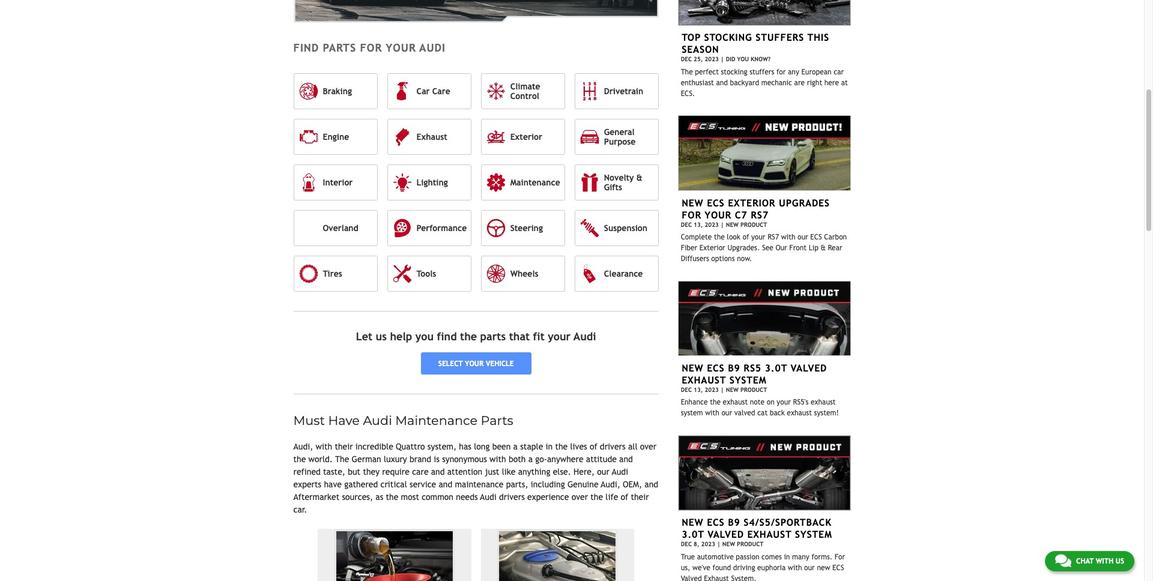 Task type: vqa. For each thing, say whether or not it's contained in the screenshot.
the top Maintenance
yes



Task type: locate. For each thing, give the bounding box(es) containing it.
general purpose
[[604, 127, 636, 146]]

13, up enhance
[[694, 387, 703, 393]]

with inside the new ecs b9 s4/s5/sportback 3.0t valved exhaust system dec 8, 2023 | new product true automotive passion comes in many forms. for us, we've found driving euphoria with our new ecs valved exhaust system.
[[788, 564, 802, 572]]

| down your
[[721, 221, 724, 228]]

system
[[730, 375, 767, 386], [795, 529, 832, 541]]

with right system
[[705, 409, 720, 418]]

audi oil change kits image
[[335, 530, 455, 582]]

on
[[767, 399, 775, 407]]

anywhere
[[547, 454, 584, 464]]

0 horizontal spatial a
[[513, 442, 518, 451]]

1 vertical spatial 13,
[[694, 387, 703, 393]]

braking
[[323, 86, 352, 96]]

b9 inside the new ecs b9 s4/s5/sportback 3.0t valved exhaust system dec 8, 2023 | new product true automotive passion comes in many forms. for us, we've found driving euphoria with our new ecs valved exhaust system.
[[728, 517, 741, 529]]

novelty & gifts link
[[575, 165, 659, 201]]

0 vertical spatial rs7
[[751, 209, 769, 221]]

parts up been at the bottom left
[[481, 413, 514, 428]]

and up common
[[439, 480, 452, 489]]

system down rs5
[[730, 375, 767, 386]]

new ecs b9 rs5 3.0t valved exhaust system image
[[678, 281, 851, 357]]

0 vertical spatial for
[[360, 41, 382, 54]]

1 vertical spatial system
[[795, 529, 832, 541]]

valved for new ecs b9 rs5 3.0t valved exhaust system
[[791, 363, 827, 374]]

in left many
[[784, 553, 790, 562]]

the right find
[[460, 330, 477, 343]]

the
[[714, 233, 725, 242], [460, 330, 477, 343], [710, 399, 721, 407], [555, 442, 568, 451], [293, 454, 306, 464], [386, 492, 399, 502], [591, 492, 603, 502]]

stuffers
[[750, 68, 775, 76]]

audi, with their incredible quattro system, has long been a staple in the lives of drivers all over the world. the german luxury brand is synonymous with both a go-anywhere attitude and refined taste, but they require care and attention just like anything else. here, our audi experts have gathered critical service and maintenance parts, including genuine audi, oem, and aftermarket sources, as the most common needs audi drivers experience over the life of their car.
[[293, 442, 658, 515]]

season
[[682, 44, 719, 55]]

b9 left rs5
[[728, 363, 741, 374]]

ecs up lip
[[811, 233, 822, 242]]

0 vertical spatial their
[[335, 442, 353, 451]]

1 horizontal spatial 3.0t
[[765, 363, 788, 374]]

rs7 right c7
[[751, 209, 769, 221]]

0 vertical spatial valved
[[791, 363, 827, 374]]

all
[[628, 442, 638, 451]]

the left look
[[714, 233, 725, 242]]

3 dec from the top
[[681, 387, 692, 393]]

2023 for new ecs b9 rs5 3.0t valved exhaust system
[[705, 387, 719, 393]]

of right life
[[621, 492, 629, 502]]

2 new from the top
[[682, 517, 704, 529]]

product inside new ecs b9 rs5 3.0t valved exhaust system dec 13, 2023 | new product enhance the exhaust note on your rs5's exhaust system with our valved cat back exhaust system!
[[741, 387, 767, 393]]

drivers down parts,
[[499, 492, 525, 502]]

enthusiast
[[681, 79, 714, 87]]

product inside new ecs exterior upgrades for your c7 rs7 dec 13, 2023 | new product complete the look of your rs7 with our ecs carbon fiber exterior upgrades. see our front lip & rear diffusers options now.
[[741, 221, 767, 228]]

us
[[1116, 557, 1125, 566]]

2 vertical spatial of
[[621, 492, 629, 502]]

0 horizontal spatial for
[[682, 209, 702, 221]]

for up mechanic
[[777, 68, 786, 76]]

1 vertical spatial their
[[631, 492, 649, 502]]

0 horizontal spatial audi,
[[293, 442, 313, 451]]

1 vertical spatial over
[[572, 492, 588, 502]]

0 vertical spatial a
[[513, 442, 518, 451]]

2023 right 25,
[[705, 56, 719, 63]]

drivetrain link
[[575, 73, 659, 109]]

oem,
[[623, 480, 642, 489]]

system up forms.
[[795, 529, 832, 541]]

in inside the new ecs b9 s4/s5/sportback 3.0t valved exhaust system dec 8, 2023 | new product true automotive passion comes in many forms. for us, we've found driving euphoria with our new ecs valved exhaust system.
[[784, 553, 790, 562]]

quattro
[[396, 442, 425, 451]]

0 vertical spatial &
[[637, 173, 643, 182]]

your right select
[[465, 360, 484, 368]]

been
[[492, 442, 511, 451]]

system inside the new ecs b9 s4/s5/sportback 3.0t valved exhaust system dec 8, 2023 | new product true automotive passion comes in many forms. for us, we've found driving euphoria with our new ecs valved exhaust system.
[[795, 529, 832, 541]]

0 horizontal spatial their
[[335, 442, 353, 451]]

| down new ecs b9 rs5 3.0t valved exhaust system link
[[721, 387, 724, 393]]

rs5
[[744, 363, 762, 374]]

valved up rs5's
[[791, 363, 827, 374]]

0 horizontal spatial the
[[335, 454, 349, 464]]

3.0t inside the new ecs b9 s4/s5/sportback 3.0t valved exhaust system dec 8, 2023 | new product true automotive passion comes in many forms. for us, we've found driving euphoria with our new ecs valved exhaust system.
[[682, 529, 704, 541]]

dec inside new ecs b9 rs5 3.0t valved exhaust system dec 13, 2023 | new product enhance the exhaust note on your rs5's exhaust system with our valved cat back exhaust system!
[[681, 387, 692, 393]]

service
[[410, 480, 436, 489]]

our up front on the top right of the page
[[798, 233, 808, 242]]

for right forms.
[[835, 553, 845, 562]]

for
[[682, 209, 702, 221], [835, 553, 845, 562]]

1 vertical spatial b9
[[728, 517, 741, 529]]

| inside the new ecs b9 s4/s5/sportback 3.0t valved exhaust system dec 8, 2023 | new product true automotive passion comes in many forms. for us, we've found driving euphoria with our new ecs valved exhaust system.
[[717, 541, 721, 548]]

has
[[459, 442, 472, 451]]

maintenance up steering
[[510, 178, 560, 187]]

1 vertical spatial a
[[528, 454, 533, 464]]

system!
[[814, 409, 839, 418]]

1 horizontal spatial the
[[681, 68, 693, 76]]

your up back
[[777, 399, 791, 407]]

new up complete
[[682, 197, 704, 209]]

1 13, from the top
[[694, 221, 703, 228]]

over down genuine
[[572, 492, 588, 502]]

a left go-
[[528, 454, 533, 464]]

synonymous
[[442, 454, 487, 464]]

2 dec from the top
[[681, 221, 692, 228]]

ecs right new
[[833, 564, 844, 572]]

gifts
[[604, 183, 622, 192]]

general
[[604, 127, 635, 137]]

valved
[[791, 363, 827, 374], [708, 529, 744, 541], [681, 575, 702, 582]]

our inside the new ecs b9 s4/s5/sportback 3.0t valved exhaust system dec 8, 2023 | new product true automotive passion comes in many forms. for us, we've found driving euphoria with our new ecs valved exhaust system.
[[804, 564, 815, 572]]

suspension
[[604, 223, 648, 233]]

0 vertical spatial parts
[[323, 41, 356, 54]]

new inside the new ecs b9 s4/s5/sportback 3.0t valved exhaust system dec 8, 2023 | new product true automotive passion comes in many forms. for us, we've found driving euphoria with our new ecs valved exhaust system.
[[723, 541, 735, 548]]

brand
[[410, 454, 431, 464]]

performance link
[[387, 210, 471, 246]]

our
[[776, 244, 787, 252]]

1 horizontal spatial in
[[784, 553, 790, 562]]

exhaust up lighting at the top left of page
[[417, 132, 447, 142]]

did
[[726, 56, 736, 63]]

0 vertical spatial the
[[681, 68, 693, 76]]

and down is
[[431, 467, 445, 477]]

dec left 25,
[[681, 56, 692, 63]]

audi, up world.
[[293, 442, 313, 451]]

1 horizontal spatial maintenance
[[510, 178, 560, 187]]

1 horizontal spatial audi,
[[601, 480, 620, 489]]

2 vertical spatial valved
[[681, 575, 702, 582]]

car.
[[293, 505, 307, 515]]

luxury
[[384, 454, 407, 464]]

select your vehicle button
[[421, 353, 531, 375]]

1 horizontal spatial valved
[[708, 529, 744, 541]]

2 vertical spatial exterior
[[700, 244, 726, 252]]

of inside new ecs exterior upgrades for your c7 rs7 dec 13, 2023 | new product complete the look of your rs7 with our ecs carbon fiber exterior upgrades. see our front lip & rear diffusers options now.
[[743, 233, 749, 242]]

audi coolant & antifreeze image
[[498, 530, 618, 582]]

our
[[798, 233, 808, 242], [722, 409, 732, 418], [597, 467, 610, 477], [804, 564, 815, 572]]

rs7 up see at the top right of the page
[[768, 233, 779, 242]]

1 horizontal spatial exterior
[[700, 244, 726, 252]]

stocking
[[721, 68, 748, 76]]

2 horizontal spatial exterior
[[728, 197, 776, 209]]

product down "new ecs exterior upgrades for your c7 rs7" 'link'
[[741, 221, 767, 228]]

new inside new ecs b9 rs5 3.0t valved exhaust system dec 13, 2023 | new product enhance the exhaust note on your rs5's exhaust system with our valved cat back exhaust system!
[[682, 363, 704, 374]]

the up anywhere
[[555, 442, 568, 451]]

new inside the new ecs b9 s4/s5/sportback 3.0t valved exhaust system dec 8, 2023 | new product true automotive passion comes in many forms. for us, we've found driving euphoria with our new ecs valved exhaust system.
[[682, 517, 704, 529]]

product up 'passion'
[[737, 541, 764, 548]]

0 horizontal spatial system
[[730, 375, 767, 386]]

0 horizontal spatial for
[[360, 41, 382, 54]]

a
[[513, 442, 518, 451], [528, 454, 533, 464]]

you
[[737, 56, 749, 63]]

know?
[[751, 56, 771, 63]]

new up valved
[[726, 387, 739, 393]]

0 vertical spatial 3.0t
[[765, 363, 788, 374]]

2023 inside top stocking stuffers this season dec 25, 2023 | did you know? the perfect stocking stuffers for any european car enthusiast and backyard mechanic are right here at ecs.
[[705, 56, 719, 63]]

|
[[721, 56, 724, 63], [721, 221, 724, 228], [721, 387, 724, 393], [717, 541, 721, 548]]

ecs left rs5
[[707, 363, 725, 374]]

drivers up attitude
[[600, 442, 626, 451]]

your right fit
[[548, 330, 571, 343]]

13, inside new ecs exterior upgrades for your c7 rs7 dec 13, 2023 | new product complete the look of your rs7 with our ecs carbon fiber exterior upgrades. see our front lip & rear diffusers options now.
[[694, 221, 703, 228]]

interior
[[323, 178, 353, 187]]

3.0t for new ecs b9 s4/s5/sportback 3.0t valved exhaust system
[[682, 529, 704, 541]]

comes
[[762, 553, 782, 562]]

0 horizontal spatial in
[[546, 442, 553, 451]]

dec up enhance
[[681, 387, 692, 393]]

system inside new ecs b9 rs5 3.0t valved exhaust system dec 13, 2023 | new product enhance the exhaust note on your rs5's exhaust system with our valved cat back exhaust system!
[[730, 375, 767, 386]]

tools link
[[387, 256, 471, 292]]

2 b9 from the top
[[728, 517, 741, 529]]

1 vertical spatial new
[[682, 517, 704, 529]]

new up 8,
[[682, 517, 704, 529]]

1 horizontal spatial system
[[795, 529, 832, 541]]

with up our
[[781, 233, 796, 242]]

valved down us,
[[681, 575, 702, 582]]

exhaust down s4/s5/sportback
[[748, 529, 792, 541]]

0 vertical spatial over
[[640, 442, 657, 451]]

1 horizontal spatial for
[[835, 553, 845, 562]]

0 horizontal spatial exterior
[[510, 132, 542, 142]]

dec inside the new ecs b9 s4/s5/sportback 3.0t valved exhaust system dec 8, 2023 | new product true automotive passion comes in many forms. for us, we've found driving euphoria with our new ecs valved exhaust system.
[[681, 541, 692, 548]]

braking link
[[293, 73, 378, 109]]

parts,
[[506, 480, 528, 489]]

4 dec from the top
[[681, 541, 692, 548]]

| left "did"
[[721, 56, 724, 63]]

gathered
[[344, 480, 378, 489]]

rs5's
[[793, 399, 809, 407]]

new up automotive
[[723, 541, 735, 548]]

1 vertical spatial of
[[590, 442, 598, 451]]

wheels link
[[481, 256, 565, 292]]

new inside new ecs b9 rs5 3.0t valved exhaust system dec 13, 2023 | new product enhance the exhaust note on your rs5's exhaust system with our valved cat back exhaust system!
[[726, 387, 739, 393]]

0 vertical spatial system
[[730, 375, 767, 386]]

1 horizontal spatial parts
[[481, 413, 514, 428]]

attention
[[447, 467, 483, 477]]

2023 down your
[[705, 221, 719, 228]]

car care
[[417, 86, 450, 96]]

| inside new ecs exterior upgrades for your c7 rs7 dec 13, 2023 | new product complete the look of your rs7 with our ecs carbon fiber exterior upgrades. see our front lip & rear diffusers options now.
[[721, 221, 724, 228]]

product for s4/s5/sportback
[[737, 541, 764, 548]]

b9 for s4/s5/sportback
[[728, 517, 741, 529]]

1 vertical spatial &
[[821, 244, 826, 252]]

your
[[386, 41, 416, 54], [752, 233, 766, 242], [548, 330, 571, 343], [465, 360, 484, 368], [777, 399, 791, 407]]

& right the novelty
[[637, 173, 643, 182]]

are
[[795, 79, 805, 87]]

0 vertical spatial of
[[743, 233, 749, 242]]

1 horizontal spatial for
[[777, 68, 786, 76]]

1 horizontal spatial a
[[528, 454, 533, 464]]

we've
[[693, 564, 711, 572]]

the inside new ecs b9 rs5 3.0t valved exhaust system dec 13, 2023 | new product enhance the exhaust note on your rs5's exhaust system with our valved cat back exhaust system!
[[710, 399, 721, 407]]

mechanic
[[762, 79, 792, 87]]

in inside the audi, with their incredible quattro system, has long been a staple in the lives of drivers all over the world. the german luxury brand is synonymous with both a go-anywhere attitude and refined taste, but they require care and attention just like anything else. here, our audi experts have gathered critical service and maintenance parts, including genuine audi, oem, and aftermarket sources, as the most common needs audi drivers experience over the life of their car.
[[546, 442, 553, 451]]

over right all
[[640, 442, 657, 451]]

new ecs b9 s4/s5/sportback 3.0t valved exhaust system link
[[682, 517, 832, 541]]

2023 right 8,
[[701, 541, 715, 548]]

with down many
[[788, 564, 802, 572]]

product for rs5
[[741, 387, 767, 393]]

| for s4/s5/sportback
[[717, 541, 721, 548]]

new up look
[[726, 221, 739, 228]]

their down have
[[335, 442, 353, 451]]

& right lip
[[821, 244, 826, 252]]

exterior up options
[[700, 244, 726, 252]]

0 vertical spatial new
[[682, 363, 704, 374]]

0 vertical spatial b9
[[728, 363, 741, 374]]

and down stocking
[[716, 79, 728, 87]]

1 vertical spatial for
[[835, 553, 845, 562]]

car care link
[[387, 73, 471, 109]]

1 horizontal spatial over
[[640, 442, 657, 451]]

product inside the new ecs b9 s4/s5/sportback 3.0t valved exhaust system dec 8, 2023 | new product true automotive passion comes in many forms. for us, we've found driving euphoria with our new ecs valved exhaust system.
[[737, 541, 764, 548]]

0 horizontal spatial valved
[[681, 575, 702, 582]]

for up braking 'link'
[[360, 41, 382, 54]]

1 b9 from the top
[[728, 363, 741, 374]]

our inside new ecs b9 rs5 3.0t valved exhaust system dec 13, 2023 | new product enhance the exhaust note on your rs5's exhaust system with our valved cat back exhaust system!
[[722, 409, 732, 418]]

dec for new ecs b9 rs5 3.0t valved exhaust system
[[681, 387, 692, 393]]

for up complete
[[682, 209, 702, 221]]

top stocking stuffers this season image
[[678, 0, 851, 26]]

0 vertical spatial in
[[546, 442, 553, 451]]

upgrades
[[779, 197, 830, 209]]

the up refined
[[293, 454, 306, 464]]

3.0t up 8,
[[682, 529, 704, 541]]

0 horizontal spatial parts
[[323, 41, 356, 54]]

0 horizontal spatial &
[[637, 173, 643, 182]]

with left us
[[1096, 557, 1114, 566]]

system for rs5
[[730, 375, 767, 386]]

1 horizontal spatial &
[[821, 244, 826, 252]]

audi right fit
[[574, 330, 596, 343]]

2 horizontal spatial of
[[743, 233, 749, 242]]

2 13, from the top
[[694, 387, 703, 393]]

the up enthusiast
[[681, 68, 693, 76]]

new up enhance
[[682, 363, 704, 374]]

3.0t for new ecs b9 rs5 3.0t valved exhaust system
[[765, 363, 788, 374]]

1 horizontal spatial drivers
[[600, 442, 626, 451]]

new ecs b9 s4/s5/sportback 3.0t valved exhaust system image
[[678, 436, 851, 511]]

valved inside new ecs b9 rs5 3.0t valved exhaust system dec 13, 2023 | new product enhance the exhaust note on your rs5's exhaust system with our valved cat back exhaust system!
[[791, 363, 827, 374]]

0 vertical spatial maintenance
[[510, 178, 560, 187]]

0 horizontal spatial maintenance
[[395, 413, 478, 428]]

1 vertical spatial maintenance
[[395, 413, 478, 428]]

automotive
[[697, 553, 734, 562]]

audi up incredible
[[363, 413, 392, 428]]

audi down maintenance
[[480, 492, 497, 502]]

exterior link
[[481, 119, 565, 155]]

valved for new ecs b9 s4/s5/sportback 3.0t valved exhaust system
[[708, 529, 744, 541]]

13, for new
[[694, 387, 703, 393]]

2 horizontal spatial valved
[[791, 363, 827, 374]]

of right lives
[[590, 442, 598, 451]]

1 vertical spatial exterior
[[728, 197, 776, 209]]

a up both
[[513, 442, 518, 451]]

our down attitude
[[597, 467, 610, 477]]

2023 up enhance
[[705, 387, 719, 393]]

maintenance
[[510, 178, 560, 187], [395, 413, 478, 428]]

dec inside new ecs exterior upgrades for your c7 rs7 dec 13, 2023 | new product complete the look of your rs7 with our ecs carbon fiber exterior upgrades. see our front lip & rear diffusers options now.
[[681, 221, 692, 228]]

3.0t inside new ecs b9 rs5 3.0t valved exhaust system dec 13, 2023 | new product enhance the exhaust note on your rs5's exhaust system with our valved cat back exhaust system!
[[765, 363, 788, 374]]

| inside top stocking stuffers this season dec 25, 2023 | did you know? the perfect stocking stuffers for any european car enthusiast and backyard mechanic are right here at ecs.
[[721, 56, 724, 63]]

exhaust up enhance
[[682, 375, 726, 386]]

1 vertical spatial drivers
[[499, 492, 525, 502]]

13, up complete
[[694, 221, 703, 228]]

0 horizontal spatial drivers
[[499, 492, 525, 502]]

dec left 8,
[[681, 541, 692, 548]]

parts right find
[[323, 41, 356, 54]]

1 dec from the top
[[681, 56, 692, 63]]

ecs up automotive
[[707, 517, 725, 529]]

audi
[[420, 41, 446, 54], [574, 330, 596, 343], [363, 413, 392, 428], [612, 467, 628, 477], [480, 492, 497, 502]]

in up go-
[[546, 442, 553, 451]]

0 vertical spatial for
[[682, 209, 702, 221]]

stuffers
[[756, 32, 804, 43]]

0 horizontal spatial over
[[572, 492, 588, 502]]

b9 up 'passion'
[[728, 517, 741, 529]]

any
[[788, 68, 799, 76]]

1 vertical spatial audi,
[[601, 480, 620, 489]]

our left valved
[[722, 409, 732, 418]]

parts
[[323, 41, 356, 54], [481, 413, 514, 428]]

with up world.
[[316, 442, 332, 451]]

new ecs exterior upgrades for your c7 rs7 image
[[678, 116, 851, 191]]

help
[[390, 330, 412, 343]]

valved up automotive
[[708, 529, 744, 541]]

2023 inside the new ecs b9 s4/s5/sportback 3.0t valved exhaust system dec 8, 2023 | new product true automotive passion comes in many forms. for us, we've found driving euphoria with our new ecs valved exhaust system.
[[701, 541, 715, 548]]

engine
[[323, 132, 349, 142]]

ecs inside new ecs b9 rs5 3.0t valved exhaust system dec 13, 2023 | new product enhance the exhaust note on your rs5's exhaust system with our valved cat back exhaust system!
[[707, 363, 725, 374]]

| up automotive
[[717, 541, 721, 548]]

attitude
[[586, 454, 617, 464]]

0 vertical spatial product
[[741, 221, 767, 228]]

0 vertical spatial exterior
[[510, 132, 542, 142]]

1 vertical spatial product
[[741, 387, 767, 393]]

1 new from the top
[[682, 363, 704, 374]]

the
[[681, 68, 693, 76], [335, 454, 349, 464]]

0 horizontal spatial 3.0t
[[682, 529, 704, 541]]

| inside new ecs b9 rs5 3.0t valved exhaust system dec 13, 2023 | new product enhance the exhaust note on your rs5's exhaust system with our valved cat back exhaust system!
[[721, 387, 724, 393]]

0 horizontal spatial of
[[590, 442, 598, 451]]

1 horizontal spatial their
[[631, 492, 649, 502]]

complete
[[681, 233, 712, 242]]

1 vertical spatial the
[[335, 454, 349, 464]]

incredible
[[356, 442, 393, 451]]

new for new ecs b9 s4/s5/sportback 3.0t valved exhaust system
[[723, 541, 735, 548]]

13,
[[694, 221, 703, 228], [694, 387, 703, 393]]

exterior down the control on the left top
[[510, 132, 542, 142]]

1 vertical spatial 3.0t
[[682, 529, 704, 541]]

2 vertical spatial product
[[737, 541, 764, 548]]

b9 inside new ecs b9 rs5 3.0t valved exhaust system dec 13, 2023 | new product enhance the exhaust note on your rs5's exhaust system with our valved cat back exhaust system!
[[728, 363, 741, 374]]

audi, up life
[[601, 480, 620, 489]]

2023 inside new ecs exterior upgrades for your c7 rs7 dec 13, 2023 | new product complete the look of your rs7 with our ecs carbon fiber exterior upgrades. see our front lip & rear diffusers options now.
[[705, 221, 719, 228]]

steering link
[[481, 210, 565, 246]]

1 vertical spatial in
[[784, 553, 790, 562]]

the inside top stocking stuffers this season dec 25, 2023 | did you know? the perfect stocking stuffers for any european car enthusiast and backyard mechanic are right here at ecs.
[[681, 68, 693, 76]]

0 vertical spatial drivers
[[600, 442, 626, 451]]

and down all
[[619, 454, 633, 464]]

exterior up c7
[[728, 197, 776, 209]]

the up taste,
[[335, 454, 349, 464]]

your up car care link
[[386, 41, 416, 54]]

0 vertical spatial audi,
[[293, 442, 313, 451]]

our down many
[[804, 564, 815, 572]]

1 vertical spatial valved
[[708, 529, 744, 541]]

climate
[[510, 82, 540, 91]]

0 vertical spatial 13,
[[694, 221, 703, 228]]

13, inside new ecs b9 rs5 3.0t valved exhaust system dec 13, 2023 | new product enhance the exhaust note on your rs5's exhaust system with our valved cat back exhaust system!
[[694, 387, 703, 393]]

the right enhance
[[710, 399, 721, 407]]

13, for new
[[694, 221, 703, 228]]

2023 inside new ecs b9 rs5 3.0t valved exhaust system dec 13, 2023 | new product enhance the exhaust note on your rs5's exhaust system with our valved cat back exhaust system!
[[705, 387, 719, 393]]

found
[[713, 564, 731, 572]]

1 vertical spatial for
[[777, 68, 786, 76]]



Task type: describe. For each thing, give the bounding box(es) containing it.
is
[[434, 454, 440, 464]]

novelty
[[604, 173, 634, 182]]

now.
[[737, 255, 752, 263]]

audi up car care
[[420, 41, 446, 54]]

us,
[[681, 564, 691, 572]]

let us help you find the parts that fit your     audi
[[356, 330, 596, 343]]

tires
[[323, 269, 342, 279]]

| for rs5
[[721, 387, 724, 393]]

interior link
[[293, 165, 378, 201]]

exterior inside exterior link
[[510, 132, 542, 142]]

care
[[412, 467, 429, 477]]

chat with us link
[[1045, 551, 1135, 572]]

life
[[606, 492, 618, 502]]

new for new ecs exterior upgrades for your c7 rs7
[[726, 221, 739, 228]]

system for s4/s5/sportback
[[795, 529, 832, 541]]

new ecs exterior upgrades for your c7 rs7 dec 13, 2023 | new product complete the look of your rs7 with our ecs carbon fiber exterior upgrades. see our front lip & rear diffusers options now.
[[681, 197, 847, 263]]

with inside new ecs exterior upgrades for your c7 rs7 dec 13, 2023 | new product complete the look of your rs7 with our ecs carbon fiber exterior upgrades. see our front lip & rear diffusers options now.
[[781, 233, 796, 242]]

1 vertical spatial parts
[[481, 413, 514, 428]]

back
[[770, 409, 785, 418]]

as
[[376, 492, 383, 502]]

that
[[509, 330, 530, 343]]

exhaust up valved
[[723, 399, 748, 407]]

2023 for new ecs b9 s4/s5/sportback 3.0t valved exhaust system
[[701, 541, 715, 548]]

german
[[352, 454, 381, 464]]

select your vehicle
[[438, 360, 514, 368]]

taste,
[[323, 467, 345, 477]]

care
[[432, 86, 450, 96]]

needs
[[456, 492, 478, 502]]

with down been at the bottom left
[[490, 454, 506, 464]]

diffusers
[[681, 255, 709, 263]]

2023 for new ecs exterior upgrades for your c7 rs7
[[705, 221, 719, 228]]

suspension link
[[575, 210, 659, 246]]

chat
[[1076, 557, 1094, 566]]

just
[[485, 467, 499, 477]]

& inside novelty & gifts
[[637, 173, 643, 182]]

system,
[[428, 442, 457, 451]]

the left life
[[591, 492, 603, 502]]

ecs for new ecs b9 s4/s5/sportback 3.0t valved exhaust system
[[707, 517, 725, 529]]

25,
[[694, 56, 703, 63]]

exhaust down found
[[704, 575, 729, 582]]

exhaust down rs5's
[[787, 409, 812, 418]]

our inside new ecs exterior upgrades for your c7 rs7 dec 13, 2023 | new product complete the look of your rs7 with our ecs carbon fiber exterior upgrades. see our front lip & rear diffusers options now.
[[798, 233, 808, 242]]

common
[[422, 492, 454, 502]]

sources,
[[342, 492, 373, 502]]

new for new ecs b9 rs5 3.0t valved exhaust system
[[726, 387, 739, 393]]

dec for new ecs exterior upgrades for your c7 rs7
[[681, 221, 692, 228]]

like
[[502, 467, 516, 477]]

have
[[324, 480, 342, 489]]

perfect
[[695, 68, 719, 76]]

but
[[348, 467, 361, 477]]

tools
[[417, 269, 436, 279]]

overland
[[323, 223, 358, 233]]

engine link
[[293, 119, 378, 155]]

forms.
[[812, 553, 833, 562]]

exhaust link
[[387, 119, 471, 155]]

go-
[[535, 454, 547, 464]]

audi banner image image
[[293, 0, 659, 23]]

new ecs exterior upgrades for your c7 rs7 link
[[682, 197, 830, 221]]

maintenance
[[455, 480, 504, 489]]

car
[[417, 86, 430, 96]]

note
[[750, 399, 765, 407]]

vehicle
[[486, 360, 514, 368]]

control
[[510, 91, 539, 101]]

world.
[[309, 454, 333, 464]]

your inside new ecs b9 rs5 3.0t valved exhaust system dec 13, 2023 | new product enhance the exhaust note on your rs5's exhaust system with our valved cat back exhaust system!
[[777, 399, 791, 407]]

car
[[834, 68, 844, 76]]

general purpose link
[[575, 119, 659, 155]]

tires link
[[293, 256, 378, 292]]

enhance
[[681, 399, 708, 407]]

ecs for new ecs b9 rs5 3.0t valved exhaust system
[[707, 363, 725, 374]]

your inside button
[[465, 360, 484, 368]]

lighting link
[[387, 165, 471, 201]]

new for new ecs b9 s4/s5/sportback 3.0t valved exhaust system
[[682, 517, 704, 529]]

including
[[531, 480, 565, 489]]

comments image
[[1055, 554, 1072, 568]]

ecs.
[[681, 89, 695, 98]]

staple
[[520, 442, 543, 451]]

find
[[293, 41, 319, 54]]

true
[[681, 553, 695, 562]]

dec inside top stocking stuffers this season dec 25, 2023 | did you know? the perfect stocking stuffers for any european car enthusiast and backyard mechanic are right here at ecs.
[[681, 56, 692, 63]]

system.
[[731, 575, 757, 582]]

for inside new ecs exterior upgrades for your c7 rs7 dec 13, 2023 | new product complete the look of your rs7 with our ecs carbon fiber exterior upgrades. see our front lip & rear diffusers options now.
[[682, 209, 702, 221]]

the right as
[[386, 492, 399, 502]]

the inside new ecs exterior upgrades for your c7 rs7 dec 13, 2023 | new product complete the look of your rs7 with our ecs carbon fiber exterior upgrades. see our front lip & rear diffusers options now.
[[714, 233, 725, 242]]

the inside the audi, with their incredible quattro system, has long been a staple in the lives of drivers all over the world. the german luxury brand is synonymous with both a go-anywhere attitude and refined taste, but they require care and attention just like anything else. here, our audi experts have gathered critical service and maintenance parts, including genuine audi, oem, and aftermarket sources, as the most common needs audi drivers experience over the life of their car.
[[335, 454, 349, 464]]

experience
[[527, 492, 569, 502]]

backyard
[[730, 79, 759, 87]]

this
[[808, 32, 830, 43]]

select
[[438, 360, 463, 368]]

purpose
[[604, 137, 636, 146]]

top
[[682, 32, 701, 43]]

you
[[415, 330, 434, 343]]

find
[[437, 330, 457, 343]]

maintenance link
[[481, 165, 565, 201]]

your inside new ecs exterior upgrades for your c7 rs7 dec 13, 2023 | new product complete the look of your rs7 with our ecs carbon fiber exterior upgrades. see our front lip & rear diffusers options now.
[[752, 233, 766, 242]]

& inside new ecs exterior upgrades for your c7 rs7 dec 13, 2023 | new product complete the look of your rs7 with our ecs carbon fiber exterior upgrades. see our front lip & rear diffusers options now.
[[821, 244, 826, 252]]

top stocking stuffers this season dec 25, 2023 | did you know? the perfect stocking stuffers for any european car enthusiast and backyard mechanic are right here at ecs.
[[681, 32, 848, 98]]

our inside the audi, with their incredible quattro system, has long been a staple in the lives of drivers all over the world. the german luxury brand is synonymous with both a go-anywhere attitude and refined taste, but they require care and attention just like anything else. here, our audi experts have gathered critical service and maintenance parts, including genuine audi, oem, and aftermarket sources, as the most common needs audi drivers experience over the life of their car.
[[597, 467, 610, 477]]

us
[[376, 330, 387, 343]]

| for upgrades
[[721, 221, 724, 228]]

exhaust inside new ecs b9 rs5 3.0t valved exhaust system dec 13, 2023 | new product enhance the exhaust note on your rs5's exhaust system with our valved cat back exhaust system!
[[682, 375, 726, 386]]

drivetrain
[[604, 86, 644, 96]]

refined
[[293, 467, 321, 477]]

lip
[[809, 244, 819, 252]]

for inside the new ecs b9 s4/s5/sportback 3.0t valved exhaust system dec 8, 2023 | new product true automotive passion comes in many forms. for us, we've found driving euphoria with our new ecs valved exhaust system.
[[835, 553, 845, 562]]

ecs for new ecs exterior upgrades for your c7 rs7
[[707, 197, 725, 209]]

and inside top stocking stuffers this season dec 25, 2023 | did you know? the perfect stocking stuffers for any european car enthusiast and backyard mechanic are right here at ecs.
[[716, 79, 728, 87]]

8,
[[694, 541, 700, 548]]

exhaust up the system!
[[811, 399, 836, 407]]

audi up oem,
[[612, 467, 628, 477]]

1 vertical spatial rs7
[[768, 233, 779, 242]]

1 horizontal spatial of
[[621, 492, 629, 502]]

your
[[705, 209, 732, 221]]

look
[[727, 233, 741, 242]]

and right oem,
[[645, 480, 658, 489]]

critical
[[381, 480, 407, 489]]

new ecs b9 s4/s5/sportback 3.0t valved exhaust system dec 8, 2023 | new product true automotive passion comes in many forms. for us, we've found driving euphoria with our new ecs valved exhaust system.
[[681, 517, 845, 582]]

front
[[790, 244, 807, 252]]

novelty & gifts
[[604, 173, 643, 192]]

b9 for rs5
[[728, 363, 741, 374]]

product for upgrades
[[741, 221, 767, 228]]

for inside top stocking stuffers this season dec 25, 2023 | did you know? the perfect stocking stuffers for any european car enthusiast and backyard mechanic are right here at ecs.
[[777, 68, 786, 76]]

must have audi maintenance parts
[[293, 413, 514, 428]]

dec for new ecs b9 s4/s5/sportback 3.0t valved exhaust system
[[681, 541, 692, 548]]

new for new ecs b9 rs5 3.0t valved exhaust system
[[682, 363, 704, 374]]

experts
[[293, 480, 322, 489]]

let
[[356, 330, 373, 343]]

with inside new ecs b9 rs5 3.0t valved exhaust system dec 13, 2023 | new product enhance the exhaust note on your rs5's exhaust system with our valved cat back exhaust system!
[[705, 409, 720, 418]]

s4/s5/sportback
[[744, 517, 832, 529]]

at
[[841, 79, 848, 87]]



